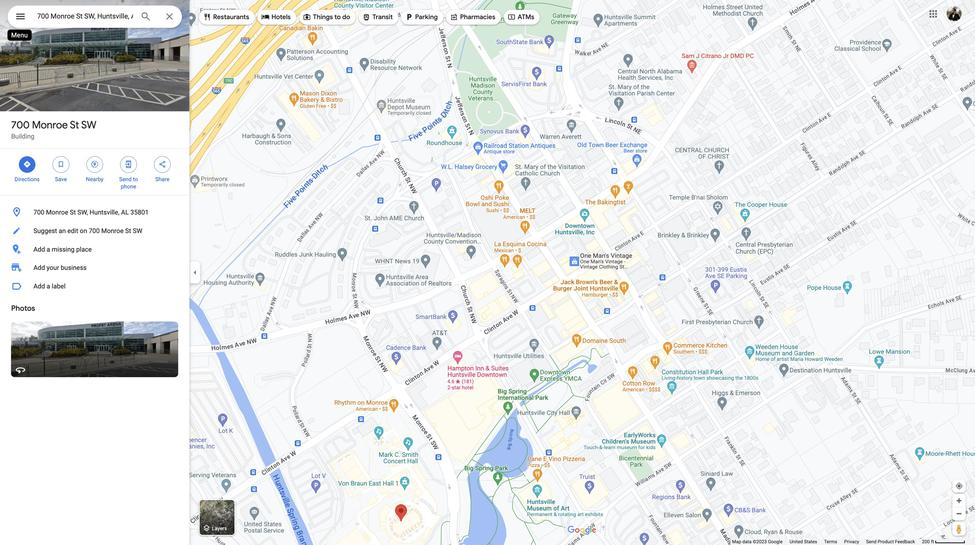 Task type: describe. For each thing, give the bounding box(es) containing it.
show street view coverage image
[[953, 523, 966, 537]]

place
[[76, 246, 92, 253]]

footer inside google maps element
[[733, 540, 923, 546]]

700 for sw,
[[33, 209, 44, 216]]

 transit
[[363, 12, 393, 22]]

©2023
[[753, 540, 767, 545]]

send for send to phone
[[119, 176, 132, 183]]

700 monroe st sw, huntsville, al 35801
[[33, 209, 149, 216]]

add a label button
[[0, 277, 190, 296]]

add for add a label
[[33, 283, 45, 291]]

do
[[343, 13, 350, 21]]


[[23, 159, 31, 170]]

sw inside button
[[133, 227, 142, 235]]

google account: andrew wills  
(andrew.wills@adept.ai) image
[[947, 6, 962, 21]]

things
[[313, 13, 333, 21]]

700 monroe st sw main content
[[0, 0, 190, 546]]


[[91, 159, 99, 170]]


[[203, 12, 211, 22]]

send product feedback
[[867, 540, 916, 545]]

st for sw,
[[70, 209, 76, 216]]

 hotels
[[261, 12, 291, 22]]

photos
[[11, 304, 35, 314]]

collapse side panel image
[[190, 268, 200, 278]]

label
[[52, 283, 66, 291]]

 pharmacies
[[450, 12, 496, 22]]


[[363, 12, 371, 22]]

product
[[878, 540, 894, 545]]


[[124, 159, 133, 170]]

states
[[805, 540, 818, 545]]

terms
[[825, 540, 838, 545]]

restaurants
[[213, 13, 249, 21]]

sw inside 700 monroe st sw building
[[81, 119, 97, 132]]

add a missing place
[[33, 246, 92, 253]]

pharmacies
[[460, 13, 496, 21]]

map
[[733, 540, 742, 545]]


[[158, 159, 167, 170]]

2 horizontal spatial 700
[[89, 227, 100, 235]]

privacy button
[[845, 540, 860, 546]]

your
[[47, 264, 59, 272]]

 search field
[[7, 6, 182, 29]]

200
[[923, 540, 930, 545]]

actions for 700 monroe st sw region
[[0, 149, 190, 195]]


[[303, 12, 311, 22]]

layers
[[212, 527, 227, 532]]

add for add your business
[[33, 264, 45, 272]]

business
[[61, 264, 87, 272]]

united
[[790, 540, 803, 545]]

al
[[121, 209, 129, 216]]

700 for sw
[[11, 119, 30, 132]]

35801
[[130, 209, 149, 216]]

700 Monroe St SW, Huntsville, AL 35801 field
[[7, 6, 182, 28]]

zoom in image
[[956, 498, 963, 505]]

directions
[[15, 176, 40, 183]]

edit
[[67, 227, 78, 235]]


[[15, 10, 26, 23]]

building
[[11, 133, 34, 140]]

monroe for sw,
[[46, 209, 68, 216]]

phone
[[121, 184, 136, 190]]

 parking
[[405, 12, 438, 22]]

united states button
[[790, 540, 818, 546]]

missing
[[52, 246, 75, 253]]

suggest an edit on 700 monroe st sw
[[33, 227, 142, 235]]


[[405, 12, 414, 22]]



Task type: vqa. For each thing, say whether or not it's contained in the screenshot.
Hotels
yes



Task type: locate. For each thing, give the bounding box(es) containing it.
ft
[[932, 540, 935, 545]]

nearby
[[86, 176, 104, 183]]

atms
[[518, 13, 535, 21]]

send left product
[[867, 540, 877, 545]]

add a label
[[33, 283, 66, 291]]

1 a from the top
[[47, 246, 50, 253]]

sw,
[[77, 209, 88, 216]]

monroe inside 700 monroe st sw building
[[32, 119, 68, 132]]

add
[[33, 246, 45, 253], [33, 264, 45, 272], [33, 283, 45, 291]]

700 monroe st sw building
[[11, 119, 97, 140]]

3 add from the top
[[33, 283, 45, 291]]

 restaurants
[[203, 12, 249, 22]]

parking
[[415, 13, 438, 21]]

sw down the 35801
[[133, 227, 142, 235]]

0 vertical spatial send
[[119, 176, 132, 183]]

0 vertical spatial add
[[33, 246, 45, 253]]

add left label
[[33, 283, 45, 291]]

700 inside 700 monroe st sw building
[[11, 119, 30, 132]]

monroe up building
[[32, 119, 68, 132]]

terms button
[[825, 540, 838, 546]]

sw
[[81, 119, 97, 132], [133, 227, 142, 235]]

2 vertical spatial monroe
[[101, 227, 124, 235]]

st inside 700 monroe st sw building
[[70, 119, 79, 132]]

1 vertical spatial st
[[70, 209, 76, 216]]

add your business
[[33, 264, 87, 272]]

2 vertical spatial add
[[33, 283, 45, 291]]

1 vertical spatial add
[[33, 264, 45, 272]]

1 vertical spatial 700
[[33, 209, 44, 216]]

map data ©2023 google
[[733, 540, 783, 545]]

send product feedback button
[[867, 540, 916, 546]]

add down the suggest
[[33, 246, 45, 253]]

add for add a missing place
[[33, 246, 45, 253]]

2 vertical spatial 700
[[89, 227, 100, 235]]

1 vertical spatial to
[[133, 176, 138, 183]]

to left do
[[335, 13, 341, 21]]


[[508, 12, 516, 22]]

transit
[[373, 13, 393, 21]]

zoom out image
[[956, 511, 963, 518]]

0 vertical spatial st
[[70, 119, 79, 132]]


[[261, 12, 270, 22]]

on
[[80, 227, 87, 235]]

700 up the suggest
[[33, 209, 44, 216]]

monroe down huntsville,
[[101, 227, 124, 235]]

send inside send to phone
[[119, 176, 132, 183]]

hotels
[[272, 13, 291, 21]]

monroe for sw
[[32, 119, 68, 132]]

st
[[70, 119, 79, 132], [70, 209, 76, 216], [125, 227, 131, 235]]

united states
[[790, 540, 818, 545]]


[[450, 12, 459, 22]]

a
[[47, 246, 50, 253], [47, 283, 50, 291]]

0 vertical spatial 700
[[11, 119, 30, 132]]

0 horizontal spatial send
[[119, 176, 132, 183]]

1 horizontal spatial to
[[335, 13, 341, 21]]

sw up 
[[81, 119, 97, 132]]

1 horizontal spatial sw
[[133, 227, 142, 235]]

1 vertical spatial send
[[867, 540, 877, 545]]

1 horizontal spatial 700
[[33, 209, 44, 216]]

google maps element
[[0, 0, 976, 546]]

show your location image
[[956, 483, 964, 491]]

send for send product feedback
[[867, 540, 877, 545]]

a for label
[[47, 283, 50, 291]]

to
[[335, 13, 341, 21], [133, 176, 138, 183]]

a left label
[[47, 283, 50, 291]]

to up phone on the top left of the page
[[133, 176, 138, 183]]

0 horizontal spatial to
[[133, 176, 138, 183]]

add a missing place button
[[0, 240, 190, 259]]

2 add from the top
[[33, 264, 45, 272]]

a left missing
[[47, 246, 50, 253]]

None field
[[37, 11, 133, 22]]

700 monroe st sw, huntsville, al 35801 button
[[0, 203, 190, 222]]

0 vertical spatial monroe
[[32, 119, 68, 132]]

200 ft
[[923, 540, 935, 545]]

 button
[[7, 6, 33, 29]]

huntsville,
[[90, 209, 120, 216]]


[[57, 159, 65, 170]]

share
[[155, 176, 170, 183]]

0 horizontal spatial sw
[[81, 119, 97, 132]]

0 vertical spatial sw
[[81, 119, 97, 132]]

send
[[119, 176, 132, 183], [867, 540, 877, 545]]

a for missing
[[47, 246, 50, 253]]

send up phone on the top left of the page
[[119, 176, 132, 183]]

an
[[59, 227, 66, 235]]

data
[[743, 540, 752, 545]]

1 vertical spatial sw
[[133, 227, 142, 235]]

1 vertical spatial a
[[47, 283, 50, 291]]

privacy
[[845, 540, 860, 545]]

 things to do
[[303, 12, 350, 22]]

google
[[768, 540, 783, 545]]

200 ft button
[[923, 540, 966, 545]]

none field inside 700 monroe st sw, huntsville, al 35801 field
[[37, 11, 133, 22]]

to inside send to phone
[[133, 176, 138, 183]]

1 add from the top
[[33, 246, 45, 253]]

feedback
[[896, 540, 916, 545]]

add left your
[[33, 264, 45, 272]]

1 vertical spatial monroe
[[46, 209, 68, 216]]

1 horizontal spatial send
[[867, 540, 877, 545]]

2 a from the top
[[47, 283, 50, 291]]

st for sw
[[70, 119, 79, 132]]

0 horizontal spatial 700
[[11, 119, 30, 132]]

send to phone
[[119, 176, 138, 190]]

0 vertical spatial to
[[335, 13, 341, 21]]

suggest an edit on 700 monroe st sw button
[[0, 222, 190, 240]]

0 vertical spatial a
[[47, 246, 50, 253]]

700
[[11, 119, 30, 132], [33, 209, 44, 216], [89, 227, 100, 235]]

monroe
[[32, 119, 68, 132], [46, 209, 68, 216], [101, 227, 124, 235]]

suggest
[[33, 227, 57, 235]]

send inside button
[[867, 540, 877, 545]]

footer containing map data ©2023 google
[[733, 540, 923, 546]]

to inside " things to do"
[[335, 13, 341, 21]]

save
[[55, 176, 67, 183]]

2 vertical spatial st
[[125, 227, 131, 235]]

 atms
[[508, 12, 535, 22]]

700 right on
[[89, 227, 100, 235]]

monroe up an
[[46, 209, 68, 216]]

700 up building
[[11, 119, 30, 132]]

add your business link
[[0, 259, 190, 277]]

footer
[[733, 540, 923, 546]]



